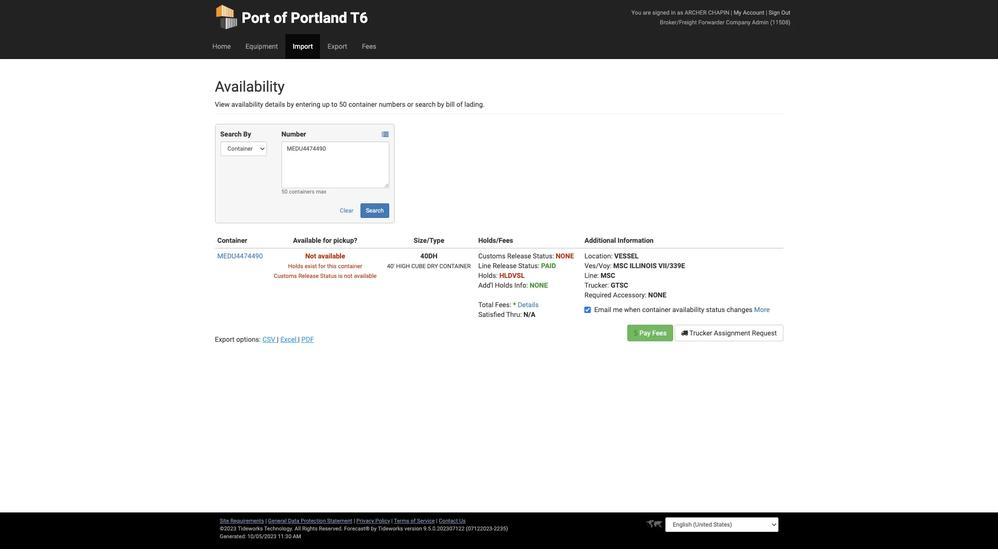 Task type: describe. For each thing, give the bounding box(es) containing it.
line:
[[585, 272, 599, 280]]

version
[[405, 526, 422, 533]]

total
[[479, 301, 494, 309]]

high
[[396, 263, 410, 270]]

| left general
[[266, 518, 267, 525]]

0 vertical spatial for
[[323, 237, 332, 245]]

details
[[518, 301, 539, 309]]

1 vertical spatial availability
[[673, 306, 705, 314]]

trucker
[[690, 329, 713, 337]]

additional
[[585, 237, 616, 245]]

me
[[613, 306, 623, 314]]

| right csv at the left
[[277, 336, 279, 344]]

: left paid
[[538, 262, 540, 270]]

privacy policy link
[[357, 518, 390, 525]]

11:30
[[278, 534, 292, 540]]

details link
[[518, 301, 539, 309]]

fees button
[[355, 34, 384, 59]]

50 containers max
[[282, 189, 327, 195]]

truck image
[[681, 330, 688, 337]]

show list image
[[382, 131, 389, 138]]

sign out link
[[769, 9, 791, 16]]

pdf
[[302, 336, 314, 344]]

or
[[407, 101, 414, 108]]

site
[[220, 518, 229, 525]]

cube
[[412, 263, 426, 270]]

pay fees
[[638, 329, 667, 337]]

site requirements | general data protection statement | privacy policy | terms of service | contact us ©2023 tideworks technology. all rights reserved. forecast® by tideworks version 9.5.0.202307122 (07122023-2235) generated: 10/05/2023 11:30 am
[[220, 518, 508, 540]]

requirements
[[230, 518, 264, 525]]

generated:
[[220, 534, 246, 540]]

broker/freight
[[660, 19, 697, 26]]

you
[[632, 9, 642, 16]]

assignment
[[714, 329, 751, 337]]

(11508)
[[771, 19, 791, 26]]

export for export options: csv | excel | pdf
[[215, 336, 235, 344]]

to
[[332, 101, 338, 108]]

request
[[752, 329, 777, 337]]

site requirements link
[[220, 518, 264, 525]]

sign
[[769, 9, 780, 16]]

export options: csv | excel | pdf
[[215, 336, 314, 344]]

| left sign
[[766, 9, 768, 16]]

1 horizontal spatial 50
[[339, 101, 347, 108]]

1 vertical spatial of
[[457, 101, 463, 108]]

port of portland t6
[[242, 9, 368, 26]]

equipment
[[246, 42, 278, 50]]

10/05/2023
[[248, 534, 277, 540]]

| up tideworks
[[392, 518, 393, 525]]

export for export
[[328, 42, 347, 50]]

search
[[415, 101, 436, 108]]

csv
[[263, 336, 275, 344]]

0 vertical spatial of
[[274, 9, 287, 26]]

admin
[[752, 19, 769, 26]]

trucker assignment request
[[688, 329, 777, 337]]

us
[[460, 518, 466, 525]]

available
[[293, 237, 321, 245]]

port of portland t6 link
[[215, 0, 368, 34]]

pickup?
[[334, 237, 358, 245]]

0 vertical spatial status
[[533, 252, 553, 260]]

my
[[734, 9, 742, 16]]

location
[[585, 252, 611, 260]]

this
[[327, 263, 337, 270]]

1 vertical spatial none
[[530, 282, 548, 289]]

number
[[282, 130, 306, 138]]

1 vertical spatial 50
[[282, 189, 288, 195]]

search for search by
[[220, 130, 242, 138]]

2 vertical spatial container
[[643, 306, 671, 314]]

contact
[[439, 518, 458, 525]]

containers
[[289, 189, 315, 195]]

bill
[[446, 101, 455, 108]]

terms
[[394, 518, 410, 525]]

home
[[213, 42, 231, 50]]

tideworks
[[378, 526, 403, 533]]

rights
[[302, 526, 318, 533]]

import button
[[285, 34, 320, 59]]

2 horizontal spatial by
[[438, 101, 445, 108]]

email
[[595, 306, 612, 314]]

0 vertical spatial none
[[556, 252, 574, 260]]

available for pickup?
[[293, 237, 358, 245]]

clear
[[340, 207, 354, 214]]

medu4474490
[[217, 252, 263, 260]]

holds/fees
[[479, 237, 514, 245]]

by inside site requirements | general data protection statement | privacy policy | terms of service | contact us ©2023 tideworks technology. all rights reserved. forecast® by tideworks version 9.5.0.202307122 (07122023-2235) generated: 10/05/2023 11:30 am
[[371, 526, 377, 533]]

trucker assignment request button
[[675, 325, 784, 342]]

are
[[643, 9, 651, 16]]

excel
[[280, 336, 297, 344]]

t6
[[351, 9, 368, 26]]

details
[[265, 101, 285, 108]]

pay
[[640, 329, 651, 337]]

terms of service link
[[394, 518, 435, 525]]

csv link
[[263, 336, 277, 344]]

additional information
[[585, 237, 654, 245]]

| left pdf
[[298, 336, 300, 344]]

contact us link
[[439, 518, 466, 525]]

0 vertical spatial container
[[349, 101, 377, 108]]

0 horizontal spatial by
[[287, 101, 294, 108]]

| left my
[[731, 9, 733, 16]]

vii/339e
[[659, 262, 685, 270]]

holds inside not available holds exist for this container customs release status is not available
[[288, 263, 303, 270]]

customs release status : none line release status : paid holds: hldvsl add'l holds info: none
[[479, 252, 574, 289]]



Task type: locate. For each thing, give the bounding box(es) containing it.
0 horizontal spatial available
[[318, 252, 345, 260]]

add'l
[[479, 282, 494, 289]]

in
[[671, 9, 676, 16]]

search left by
[[220, 130, 242, 138]]

1 horizontal spatial holds
[[495, 282, 513, 289]]

options:
[[236, 336, 261, 344]]

account
[[743, 9, 765, 16]]

holds down hldvsl
[[495, 282, 513, 289]]

1 horizontal spatial availability
[[673, 306, 705, 314]]

holds
[[288, 263, 303, 270], [495, 282, 513, 289]]

40dh 40' high cube dry container
[[387, 252, 471, 270]]

availability up truck icon
[[673, 306, 705, 314]]

entering
[[296, 101, 321, 108]]

Number text field
[[282, 142, 389, 188]]

equipment button
[[238, 34, 285, 59]]

©2023 tideworks
[[220, 526, 263, 533]]

1 horizontal spatial search
[[366, 207, 384, 214]]

for left pickup?
[[323, 237, 332, 245]]

status up hldvsl
[[519, 262, 538, 270]]

1 horizontal spatial export
[[328, 42, 347, 50]]

1 vertical spatial status
[[519, 262, 538, 270]]

archer
[[685, 9, 707, 16]]

by
[[287, 101, 294, 108], [438, 101, 445, 108], [371, 526, 377, 533]]

customs up line
[[479, 252, 506, 260]]

1 vertical spatial release
[[493, 262, 517, 270]]

for left 'this'
[[319, 263, 326, 270]]

n/a
[[524, 311, 536, 319]]

chapin
[[709, 9, 730, 16]]

status
[[706, 306, 725, 314]]

search right clear on the top left
[[366, 207, 384, 214]]

reserved.
[[319, 526, 343, 533]]

container inside not available holds exist for this container customs release status is not available
[[338, 263, 362, 270]]

of inside site requirements | general data protection statement | privacy policy | terms of service | contact us ©2023 tideworks technology. all rights reserved. forecast® by tideworks version 9.5.0.202307122 (07122023-2235) generated: 10/05/2023 11:30 am
[[411, 518, 416, 525]]

export inside dropdown button
[[328, 42, 347, 50]]

by
[[243, 130, 251, 138]]

1 horizontal spatial of
[[411, 518, 416, 525]]

total fees: * details satisfied thru: n/a
[[479, 301, 539, 319]]

customs inside customs release status : none line release status : paid holds: hldvsl add'l holds info: none
[[479, 252, 506, 260]]

2 vertical spatial status
[[320, 273, 337, 280]]

1 horizontal spatial by
[[371, 526, 377, 533]]

: up paid
[[553, 252, 554, 260]]

1 vertical spatial for
[[319, 263, 326, 270]]

: left 'vessel'
[[611, 252, 613, 260]]

customs
[[479, 252, 506, 260], [274, 273, 297, 280]]

by right details
[[287, 101, 294, 108]]

40dh
[[421, 252, 438, 260]]

search for search
[[366, 207, 384, 214]]

none inside location : vessel ves/voy: msc illinois vii/339e line: msc trucker: gtsc required accessory : none
[[649, 291, 667, 299]]

out
[[782, 9, 791, 16]]

portland
[[291, 9, 347, 26]]

0 vertical spatial holds
[[288, 263, 303, 270]]

of right port
[[274, 9, 287, 26]]

of
[[274, 9, 287, 26], [457, 101, 463, 108], [411, 518, 416, 525]]

msc down 'vessel'
[[614, 262, 628, 270]]

1 vertical spatial msc
[[601, 272, 616, 280]]

2 horizontal spatial none
[[649, 291, 667, 299]]

0 horizontal spatial none
[[530, 282, 548, 289]]

lading.
[[465, 101, 485, 108]]

fees inside button
[[653, 329, 667, 337]]

you are signed in as archer chapin | my account | sign out broker/freight forwarder company admin (11508)
[[632, 9, 791, 26]]

0 horizontal spatial search
[[220, 130, 242, 138]]

customs inside not available holds exist for this container customs release status is not available
[[274, 273, 297, 280]]

50 right to
[[339, 101, 347, 108]]

data
[[288, 518, 300, 525]]

*
[[513, 301, 516, 309]]

1 horizontal spatial fees
[[653, 329, 667, 337]]

0 vertical spatial search
[[220, 130, 242, 138]]

as
[[677, 9, 684, 16]]

2 vertical spatial none
[[649, 291, 667, 299]]

msc down ves/voy:
[[601, 272, 616, 280]]

container up not at the left
[[338, 263, 362, 270]]

by down privacy policy link
[[371, 526, 377, 533]]

holds:
[[479, 272, 498, 280]]

1 vertical spatial available
[[354, 273, 377, 280]]

general data protection statement link
[[268, 518, 353, 525]]

50
[[339, 101, 347, 108], [282, 189, 288, 195]]

none up paid
[[556, 252, 574, 260]]

exist
[[305, 263, 317, 270]]

1 vertical spatial holds
[[495, 282, 513, 289]]

paid
[[541, 262, 556, 270]]

is
[[338, 273, 343, 280]]

trucker:
[[585, 282, 609, 289]]

location : vessel ves/voy: msc illinois vii/339e line: msc trucker: gtsc required accessory : none
[[585, 252, 685, 299]]

availability down availability
[[231, 101, 263, 108]]

holds inside customs release status : none line release status : paid holds: hldvsl add'l holds info: none
[[495, 282, 513, 289]]

1 vertical spatial search
[[366, 207, 384, 214]]

2 horizontal spatial of
[[457, 101, 463, 108]]

satisfied
[[479, 311, 505, 319]]

2235)
[[494, 526, 508, 533]]

0 horizontal spatial 50
[[282, 189, 288, 195]]

export left "fees" popup button
[[328, 42, 347, 50]]

am
[[293, 534, 301, 540]]

0 vertical spatial availability
[[231, 101, 263, 108]]

not
[[305, 252, 316, 260]]

signed
[[653, 9, 670, 16]]

by left bill
[[438, 101, 445, 108]]

export left options:
[[215, 336, 235, 344]]

2 vertical spatial of
[[411, 518, 416, 525]]

statement
[[327, 518, 353, 525]]

container
[[440, 263, 471, 270]]

changes
[[727, 306, 753, 314]]

of up version
[[411, 518, 416, 525]]

port
[[242, 9, 270, 26]]

technology.
[[264, 526, 293, 533]]

0 vertical spatial available
[[318, 252, 345, 260]]

1 horizontal spatial customs
[[479, 252, 506, 260]]

0 vertical spatial 50
[[339, 101, 347, 108]]

1 vertical spatial export
[[215, 336, 235, 344]]

search
[[220, 130, 242, 138], [366, 207, 384, 214]]

line
[[479, 262, 491, 270]]

1 horizontal spatial none
[[556, 252, 574, 260]]

for inside not available holds exist for this container customs release status is not available
[[319, 263, 326, 270]]

none right info:
[[530, 282, 548, 289]]

holds left exist
[[288, 263, 303, 270]]

general
[[268, 518, 287, 525]]

:
[[553, 252, 554, 260], [611, 252, 613, 260], [538, 262, 540, 270], [645, 291, 647, 299]]

container
[[217, 237, 247, 245]]

status down 'this'
[[320, 273, 337, 280]]

available up 'this'
[[318, 252, 345, 260]]

more
[[755, 306, 770, 314]]

| up 9.5.0.202307122
[[436, 518, 438, 525]]

usd image
[[634, 330, 638, 337]]

0 vertical spatial release
[[508, 252, 532, 260]]

fees right pay
[[653, 329, 667, 337]]

none right accessory
[[649, 291, 667, 299]]

all
[[295, 526, 301, 533]]

policy
[[376, 518, 390, 525]]

up
[[322, 101, 330, 108]]

when
[[625, 306, 641, 314]]

ves/voy:
[[585, 262, 612, 270]]

0 vertical spatial fees
[[362, 42, 377, 50]]

container up pay fees
[[643, 306, 671, 314]]

1 vertical spatial fees
[[653, 329, 667, 337]]

40'
[[387, 263, 395, 270]]

(07122023-
[[466, 526, 494, 533]]

0 horizontal spatial fees
[[362, 42, 377, 50]]

fees down t6
[[362, 42, 377, 50]]

thru:
[[507, 311, 522, 319]]

service
[[417, 518, 435, 525]]

none
[[556, 252, 574, 260], [530, 282, 548, 289], [649, 291, 667, 299]]

search inside button
[[366, 207, 384, 214]]

vessel
[[615, 252, 639, 260]]

forecast®
[[344, 526, 370, 533]]

status
[[533, 252, 553, 260], [519, 262, 538, 270], [320, 273, 337, 280]]

hldvsl
[[500, 272, 525, 280]]

0 vertical spatial customs
[[479, 252, 506, 260]]

medu4474490 link
[[217, 252, 263, 260]]

required
[[585, 291, 612, 299]]

customs down "available"
[[274, 273, 297, 280]]

import
[[293, 42, 313, 50]]

0 horizontal spatial export
[[215, 336, 235, 344]]

1 vertical spatial customs
[[274, 273, 297, 280]]

container
[[349, 101, 377, 108], [338, 263, 362, 270], [643, 306, 671, 314]]

container right to
[[349, 101, 377, 108]]

status up paid
[[533, 252, 553, 260]]

fees inside popup button
[[362, 42, 377, 50]]

2 vertical spatial release
[[299, 273, 319, 280]]

0 vertical spatial msc
[[614, 262, 628, 270]]

| up the forecast®
[[354, 518, 355, 525]]

available right not at the left
[[354, 273, 377, 280]]

search by
[[220, 130, 251, 138]]

: down illinois
[[645, 291, 647, 299]]

1 horizontal spatial available
[[354, 273, 377, 280]]

search button
[[361, 204, 389, 218]]

0 horizontal spatial customs
[[274, 273, 297, 280]]

1 vertical spatial container
[[338, 263, 362, 270]]

None checkbox
[[585, 307, 591, 313]]

0 vertical spatial export
[[328, 42, 347, 50]]

accessory
[[613, 291, 645, 299]]

company
[[726, 19, 751, 26]]

0 horizontal spatial availability
[[231, 101, 263, 108]]

of right bill
[[457, 101, 463, 108]]

50 left containers
[[282, 189, 288, 195]]

0 horizontal spatial holds
[[288, 263, 303, 270]]

0 horizontal spatial of
[[274, 9, 287, 26]]

release
[[508, 252, 532, 260], [493, 262, 517, 270], [299, 273, 319, 280]]

not
[[344, 273, 353, 280]]

status inside not available holds exist for this container customs release status is not available
[[320, 273, 337, 280]]

release inside not available holds exist for this container customs release status is not available
[[299, 273, 319, 280]]



Task type: vqa. For each thing, say whether or not it's contained in the screenshot.
your
no



